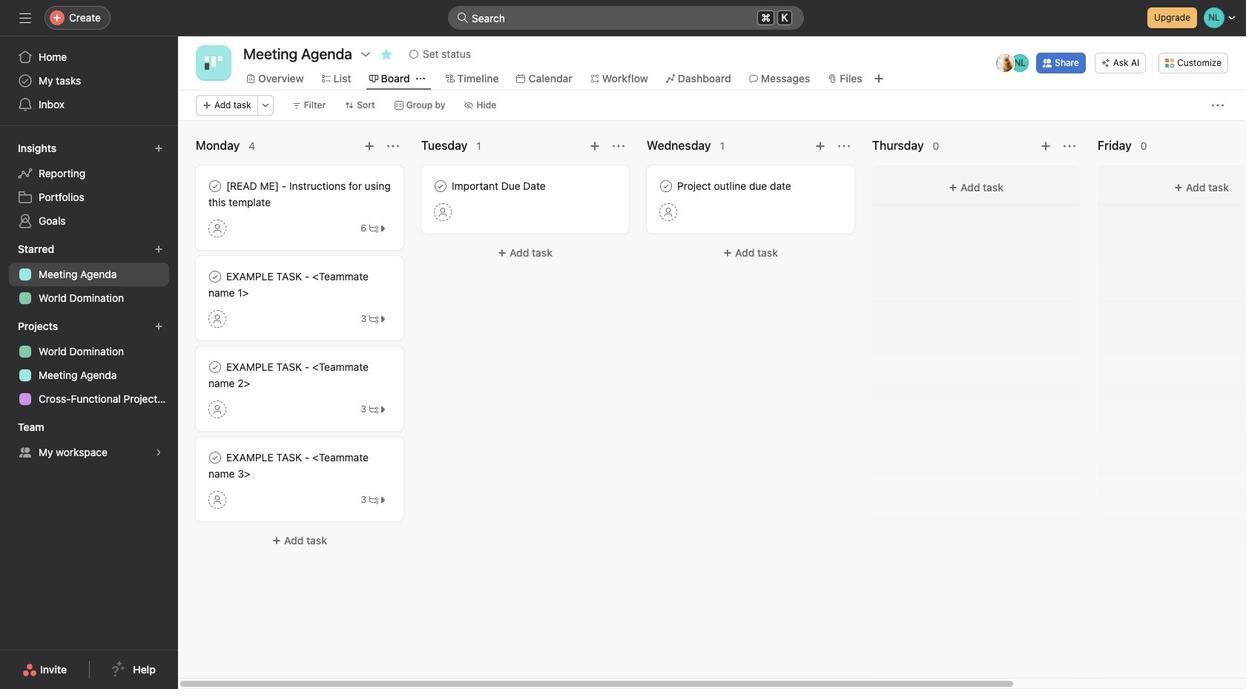 Task type: vqa. For each thing, say whether or not it's contained in the screenshot.
second Add task icon from the right
yes



Task type: locate. For each thing, give the bounding box(es) containing it.
1 add task image from the left
[[364, 140, 376, 152]]

Mark complete checkbox
[[206, 177, 224, 195], [432, 177, 450, 195], [658, 177, 675, 195], [206, 268, 224, 286]]

0 horizontal spatial add task image
[[364, 140, 376, 152]]

2 add task image from the left
[[589, 140, 601, 152]]

add task image for more section actions image
[[364, 140, 376, 152]]

0 horizontal spatial add task image
[[815, 140, 827, 152]]

0 vertical spatial mark complete checkbox
[[206, 358, 224, 376]]

None field
[[448, 6, 805, 30]]

add task image
[[364, 140, 376, 152], [589, 140, 601, 152]]

more actions image
[[261, 101, 270, 110]]

0 horizontal spatial more section actions image
[[613, 140, 625, 152]]

1 horizontal spatial more section actions image
[[839, 140, 851, 152]]

1 add task image from the left
[[815, 140, 827, 152]]

add task image
[[815, 140, 827, 152], [1041, 140, 1052, 152]]

mark complete checkbox for more section actions image
[[206, 177, 224, 195]]

1 horizontal spatial add task image
[[1041, 140, 1052, 152]]

tab actions image
[[416, 74, 425, 83]]

mark complete image for first mark complete checkbox from the bottom
[[206, 449, 224, 467]]

starred element
[[0, 236, 178, 313]]

add task image for 3rd more section actions icon from the right
[[589, 140, 601, 152]]

Mark complete checkbox
[[206, 358, 224, 376], [206, 449, 224, 467]]

projects element
[[0, 313, 178, 414]]

more section actions image
[[613, 140, 625, 152], [839, 140, 851, 152], [1064, 140, 1076, 152]]

1 vertical spatial mark complete checkbox
[[206, 449, 224, 467]]

remove from starred image
[[381, 48, 393, 60]]

3 more section actions image from the left
[[1064, 140, 1076, 152]]

1 more section actions image from the left
[[613, 140, 625, 152]]

prominent image
[[457, 12, 469, 24]]

insights element
[[0, 135, 178, 236]]

mark complete checkbox for 3rd more section actions icon from the right
[[432, 177, 450, 195]]

mark complete image
[[206, 177, 224, 195], [432, 177, 450, 195], [658, 177, 675, 195], [206, 268, 224, 286], [206, 449, 224, 467]]

mark complete image
[[206, 358, 224, 376]]

1 horizontal spatial add task image
[[589, 140, 601, 152]]

2 horizontal spatial more section actions image
[[1064, 140, 1076, 152]]

Search tasks, projects, and more text field
[[448, 6, 805, 30]]

mark complete checkbox for second more section actions icon from the left
[[658, 177, 675, 195]]

2 add task image from the left
[[1041, 140, 1052, 152]]



Task type: describe. For each thing, give the bounding box(es) containing it.
teams element
[[0, 414, 178, 468]]

new project or portfolio image
[[154, 322, 163, 331]]

mark complete image for second more section actions icon from the left's mark complete option
[[658, 177, 675, 195]]

more actions image
[[1213, 99, 1225, 111]]

2 more section actions image from the left
[[839, 140, 851, 152]]

see details, my workspace image
[[154, 448, 163, 457]]

new insights image
[[154, 144, 163, 153]]

hide sidebar image
[[19, 12, 31, 24]]

board image
[[205, 54, 223, 72]]

add tab image
[[873, 73, 885, 85]]

add task image for second more section actions icon from the left
[[815, 140, 827, 152]]

more section actions image
[[387, 140, 399, 152]]

2 mark complete checkbox from the top
[[206, 449, 224, 467]]

show options image
[[360, 48, 372, 60]]

1 mark complete checkbox from the top
[[206, 358, 224, 376]]

global element
[[0, 36, 178, 125]]

add task image for 3rd more section actions icon from left
[[1041, 140, 1052, 152]]

mark complete image for more section actions image's mark complete option
[[206, 177, 224, 195]]

mark complete image for mark complete option related to 3rd more section actions icon from the right
[[432, 177, 450, 195]]

add items to starred image
[[154, 245, 163, 254]]



